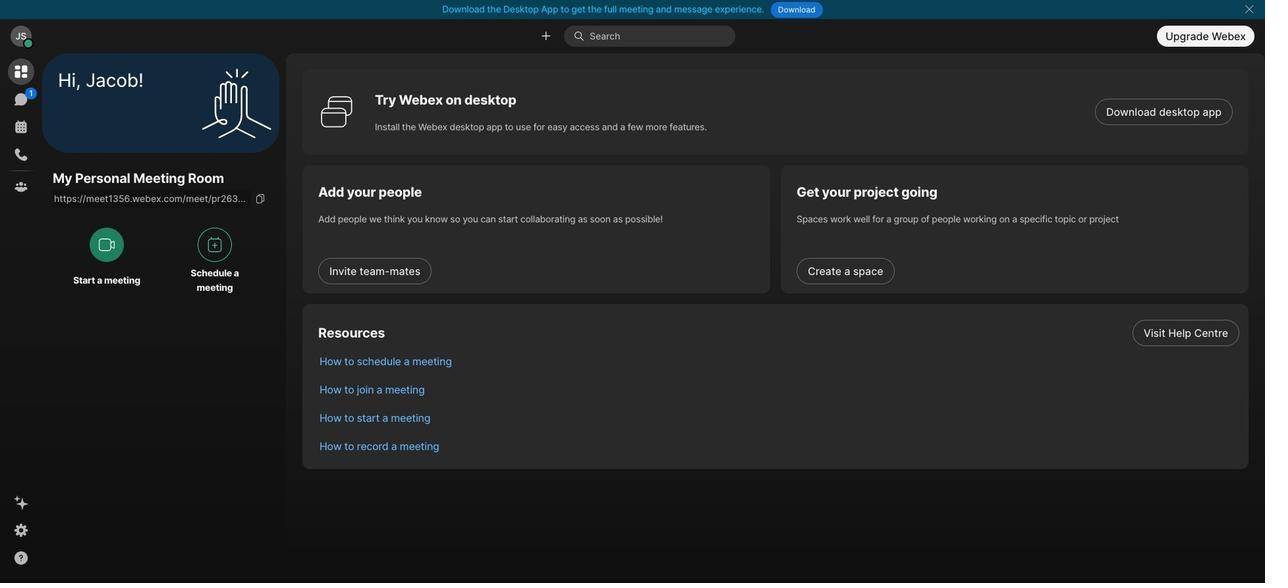 Task type: vqa. For each thing, say whether or not it's contained in the screenshot.
cloud services "image"
no



Task type: locate. For each thing, give the bounding box(es) containing it.
navigation
[[0, 53, 42, 584]]

None text field
[[53, 190, 250, 208]]

4 list item from the top
[[309, 404, 1249, 432]]

two hands high-fiving image
[[197, 64, 276, 143]]

2 list item from the top
[[309, 347, 1249, 376]]

list item
[[309, 319, 1249, 347], [309, 347, 1249, 376], [309, 376, 1249, 404], [309, 404, 1249, 432], [309, 432, 1249, 461]]

1 list item from the top
[[309, 319, 1249, 347]]

cancel_16 image
[[1244, 4, 1255, 15]]



Task type: describe. For each thing, give the bounding box(es) containing it.
5 list item from the top
[[309, 432, 1249, 461]]

webex tab list
[[8, 59, 37, 200]]

3 list item from the top
[[309, 376, 1249, 404]]



